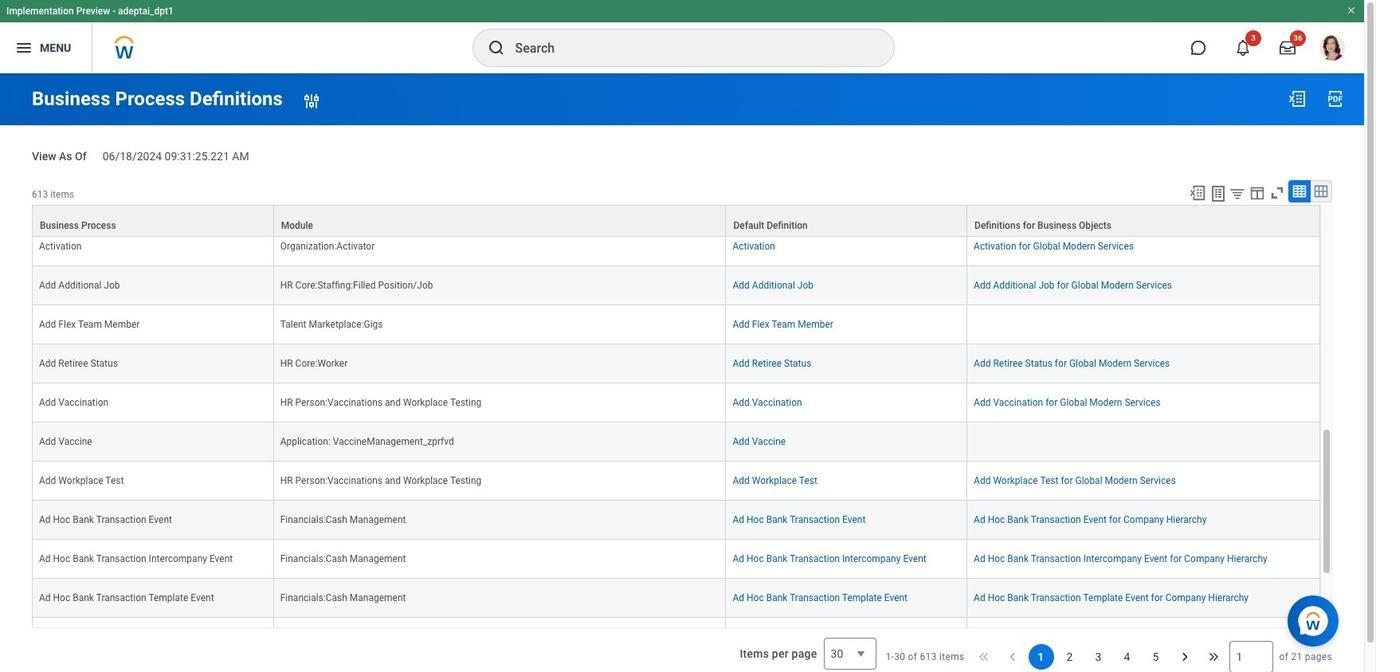 Task type: vqa. For each thing, say whether or not it's contained in the screenshot.
dashboard expenses image
no



Task type: describe. For each thing, give the bounding box(es) containing it.
status inside pagination element
[[886, 650, 965, 663]]

inbox large image
[[1280, 40, 1296, 56]]

Search Workday  search field
[[515, 30, 861, 65]]

pagination element
[[886, 628, 1333, 672]]

3 row from the top
[[32, 227, 1321, 266]]

11 row from the top
[[32, 540, 1321, 579]]

fullscreen image
[[1269, 184, 1287, 202]]

1 row from the top
[[32, 188, 1321, 227]]

Go to page number text field
[[1230, 641, 1274, 672]]

view printable version (pdf) image
[[1327, 89, 1346, 108]]

5 row from the top
[[32, 305, 1321, 344]]

12 row from the top
[[32, 579, 1321, 618]]

chevron 2x right small image
[[1206, 649, 1222, 665]]

7 row from the top
[[32, 383, 1321, 422]]

notifications large image
[[1236, 40, 1252, 56]]

select to filter grid data image
[[1229, 185, 1247, 202]]

profile logan mcneil image
[[1320, 35, 1346, 64]]



Task type: locate. For each thing, give the bounding box(es) containing it.
10 row from the top
[[32, 501, 1321, 540]]

Choose an option text field
[[824, 638, 877, 670]]

items per page element
[[738, 628, 877, 672]]

close environment banner image
[[1347, 6, 1357, 15]]

list inside pagination element
[[1029, 644, 1169, 670]]

0 horizontal spatial export to excel image
[[1190, 184, 1207, 202]]

export to excel image for view printable version (pdf) icon
[[1288, 89, 1308, 108]]

1 vertical spatial export to excel image
[[1190, 184, 1207, 202]]

status
[[886, 650, 965, 663]]

list
[[1029, 644, 1169, 670]]

13 row from the top
[[32, 618, 1321, 657]]

change selection image
[[302, 91, 321, 110]]

expand table image
[[1314, 183, 1330, 199]]

toolbar
[[1182, 180, 1333, 205]]

table image
[[1292, 183, 1308, 199]]

export to excel image
[[1288, 89, 1308, 108], [1190, 184, 1207, 202]]

row
[[32, 188, 1321, 227], [32, 205, 1321, 237], [32, 227, 1321, 266], [32, 266, 1321, 305], [32, 305, 1321, 344], [32, 344, 1321, 383], [32, 383, 1321, 422], [32, 422, 1321, 461], [32, 461, 1321, 501], [32, 501, 1321, 540], [32, 540, 1321, 579], [32, 579, 1321, 618], [32, 618, 1321, 657]]

8 row from the top
[[32, 422, 1321, 461]]

4 row from the top
[[32, 266, 1321, 305]]

export to worksheets image
[[1209, 184, 1229, 203]]

9 row from the top
[[32, 461, 1321, 501]]

banner
[[0, 0, 1365, 73]]

export to excel image for the export to worksheets 'image' at top
[[1190, 184, 1207, 202]]

6 row from the top
[[32, 344, 1321, 383]]

chevron left small image
[[1005, 649, 1021, 665]]

cell
[[968, 188, 1321, 227], [968, 305, 1321, 344], [968, 422, 1321, 461], [32, 618, 274, 657], [274, 618, 727, 657], [727, 618, 968, 657], [968, 618, 1321, 657]]

chevron 2x left small image
[[976, 649, 992, 665]]

chevron right small image
[[1177, 649, 1193, 665]]

export to excel image left the export to worksheets 'image' at top
[[1190, 184, 1207, 202]]

2 row from the top
[[32, 205, 1321, 237]]

click to view/edit grid preferences image
[[1249, 184, 1267, 202]]

search image
[[487, 38, 506, 57]]

0 vertical spatial export to excel image
[[1288, 89, 1308, 108]]

justify image
[[14, 38, 33, 57]]

main content
[[0, 73, 1365, 672]]

1 horizontal spatial export to excel image
[[1288, 89, 1308, 108]]

export to excel image left view printable version (pdf) icon
[[1288, 89, 1308, 108]]



